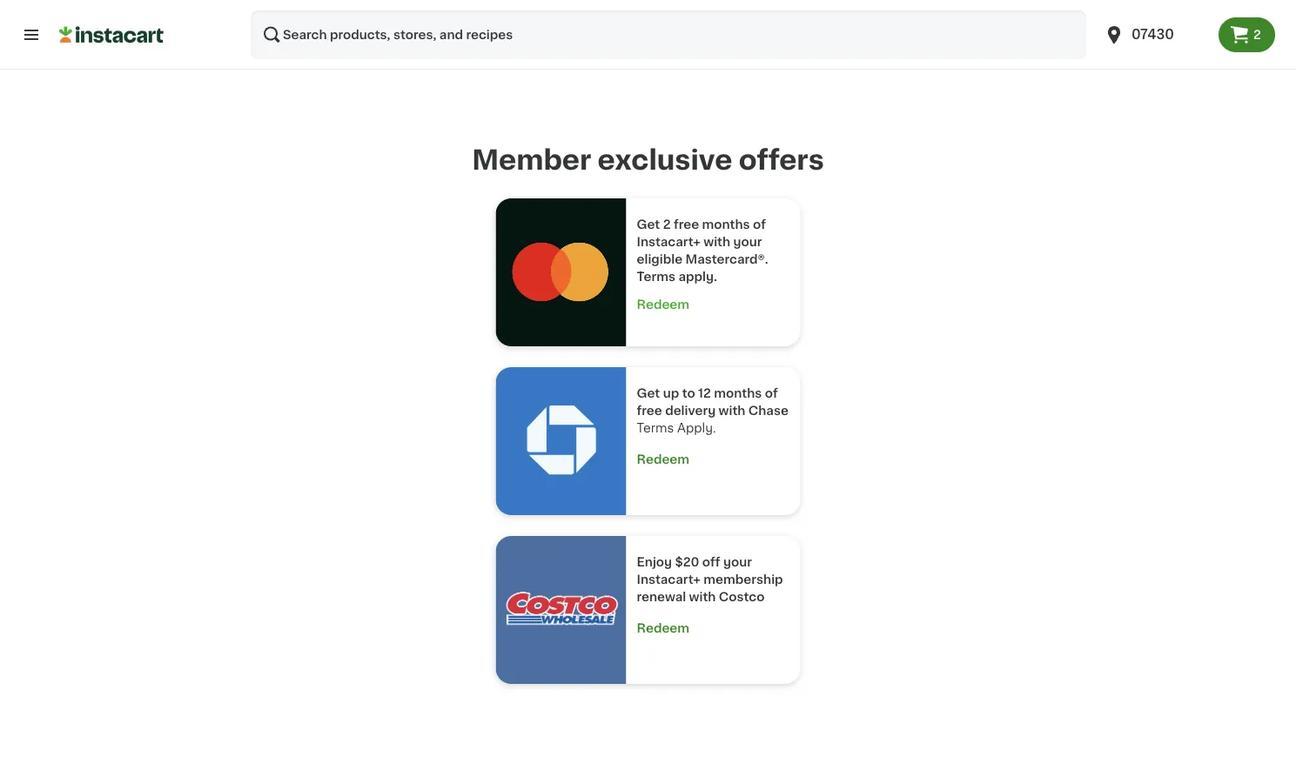 Task type: describe. For each thing, give the bounding box(es) containing it.
redeem for 3rd redeem button from the top of the page
[[637, 454, 690, 466]]

add promo code button
[[235, 32, 339, 49]]

instacart+ inside enjoy $20 off your instacart+ membership renewal with costco
[[637, 574, 701, 586]]

add promo code
[[235, 35, 339, 47]]

member
[[472, 147, 592, 173]]

eligible
[[637, 254, 683, 266]]

2 inside get 2 free months of instacart+ with your eligible mastercard®. terms apply.
[[663, 219, 671, 231]]

2 button
[[1219, 17, 1276, 52]]

2 07430 button from the left
[[1104, 10, 1209, 59]]

terms inside get 2 free months of instacart+ with your eligible mastercard®. terms apply.
[[637, 271, 676, 283]]

5 redeem button from the top
[[637, 620, 690, 638]]

12
[[699, 388, 712, 400]]

$20
[[675, 557, 700, 569]]

2 inside button
[[1254, 29, 1262, 41]]

07430
[[1132, 28, 1175, 41]]

get for get up to 12 months of free delivery with chase
[[637, 388, 660, 400]]

of inside get up to 12 months of free delivery with chase
[[765, 388, 778, 400]]

redeem for 5th redeem button
[[637, 623, 690, 635]]

with inside get 2 free months of instacart+ with your eligible mastercard®. terms apply.
[[704, 236, 731, 248]]

enjoy $20 off your instacart+ membership renewal with costco
[[637, 557, 787, 604]]

apply.
[[678, 422, 717, 435]]

with inside get up to 12 months of free delivery with chase
[[719, 405, 746, 417]]

enjoy
[[637, 557, 672, 569]]

mastercard®.
[[686, 254, 769, 266]]

redeem for fifth redeem button from the bottom
[[637, 299, 690, 311]]

2 redeem button from the top
[[637, 441, 790, 469]]

code
[[307, 35, 339, 47]]

costco
[[719, 591, 765, 604]]

delivery
[[666, 405, 716, 417]]

instacart logo image
[[59, 24, 164, 45]]

terms inside terms apply.
[[637, 422, 675, 435]]

renewal
[[637, 591, 686, 604]]

get up to 12 months of free delivery with chase
[[637, 388, 789, 417]]

months inside get up to 12 months of free delivery with chase
[[714, 388, 762, 400]]

your inside enjoy $20 off your instacart+ membership renewal with costco
[[724, 557, 752, 569]]

Search field
[[251, 10, 1087, 59]]



Task type: vqa. For each thing, say whether or not it's contained in the screenshot.
the your inside ENJOY $20 OFF YOUR INSTACART+ MEMBERSHIP RENEWAL WITH COSTCO
yes



Task type: locate. For each thing, give the bounding box(es) containing it.
4 redeem button from the top
[[637, 610, 790, 638]]

3 redeem from the top
[[637, 623, 690, 635]]

terms apply.
[[637, 405, 792, 435]]

redeem button
[[637, 296, 790, 314], [637, 441, 790, 469], [637, 451, 690, 469], [637, 610, 790, 638], [637, 620, 690, 638]]

1 vertical spatial redeem
[[637, 454, 690, 466]]

get left up
[[637, 388, 660, 400]]

your up membership
[[724, 557, 752, 569]]

0 vertical spatial your
[[734, 236, 763, 248]]

1 vertical spatial your
[[724, 557, 752, 569]]

2
[[1254, 29, 1262, 41], [663, 219, 671, 231]]

1 vertical spatial 2
[[663, 219, 671, 231]]

add
[[235, 35, 260, 47]]

1 terms from the top
[[637, 271, 676, 283]]

2 terms from the top
[[637, 422, 675, 435]]

0 horizontal spatial 2
[[663, 219, 671, 231]]

with left chase
[[719, 405, 746, 417]]

get 2 free months of instacart+ with your eligible mastercard®. terms apply.
[[637, 219, 772, 283]]

0 vertical spatial with
[[704, 236, 731, 248]]

0 vertical spatial instacart+
[[637, 236, 701, 248]]

with up mastercard®.
[[704, 236, 731, 248]]

free
[[674, 219, 700, 231], [637, 405, 663, 417]]

2 instacart+ from the top
[[637, 574, 701, 586]]

off
[[703, 557, 721, 569]]

1 instacart+ from the top
[[637, 236, 701, 248]]

months
[[702, 219, 750, 231], [714, 388, 762, 400]]

terms down eligible
[[637, 271, 676, 283]]

terms down up
[[637, 422, 675, 435]]

with down off
[[689, 591, 716, 604]]

membership
[[704, 574, 784, 586]]

your up mastercard®.
[[734, 236, 763, 248]]

member exclusive offers
[[472, 147, 825, 173]]

get for get 2 free months of instacart+ with your eligible mastercard®. terms apply.
[[637, 219, 660, 231]]

1 get from the top
[[637, 219, 660, 231]]

0 vertical spatial free
[[674, 219, 700, 231]]

1 vertical spatial months
[[714, 388, 762, 400]]

up
[[663, 388, 680, 400]]

1 vertical spatial get
[[637, 388, 660, 400]]

0 vertical spatial of
[[753, 219, 766, 231]]

free inside get up to 12 months of free delivery with chase
[[637, 405, 663, 417]]

get up eligible
[[637, 219, 660, 231]]

with inside enjoy $20 off your instacart+ membership renewal with costco
[[689, 591, 716, 604]]

3 redeem button from the top
[[637, 451, 690, 469]]

to
[[683, 388, 696, 400]]

free left delivery
[[637, 405, 663, 417]]

your
[[734, 236, 763, 248], [724, 557, 752, 569]]

2 vertical spatial with
[[689, 591, 716, 604]]

offers
[[739, 147, 825, 173]]

with
[[704, 236, 731, 248], [719, 405, 746, 417], [689, 591, 716, 604]]

of up mastercard®.
[[753, 219, 766, 231]]

redeem
[[637, 299, 690, 311], [637, 454, 690, 466], [637, 623, 690, 635]]

instacart+ up eligible
[[637, 236, 701, 248]]

of inside get 2 free months of instacart+ with your eligible mastercard®. terms apply.
[[753, 219, 766, 231]]

1 vertical spatial with
[[719, 405, 746, 417]]

instacart+ up the renewal
[[637, 574, 701, 586]]

months up mastercard®.
[[702, 219, 750, 231]]

apply.
[[679, 271, 718, 283]]

promo
[[263, 35, 304, 47]]

1 vertical spatial instacart+
[[637, 574, 701, 586]]

2 vertical spatial redeem
[[637, 623, 690, 635]]

1 vertical spatial terms
[[637, 422, 675, 435]]

0 horizontal spatial free
[[637, 405, 663, 417]]

0 vertical spatial 2
[[1254, 29, 1262, 41]]

1 horizontal spatial 2
[[1254, 29, 1262, 41]]

0 vertical spatial redeem
[[637, 299, 690, 311]]

1 vertical spatial of
[[765, 388, 778, 400]]

chase
[[749, 405, 789, 417]]

2 get from the top
[[637, 388, 660, 400]]

None search field
[[251, 10, 1087, 59]]

get inside get up to 12 months of free delivery with chase
[[637, 388, 660, 400]]

0 vertical spatial terms
[[637, 271, 676, 283]]

terms
[[637, 271, 676, 283], [637, 422, 675, 435]]

1 redeem button from the top
[[637, 296, 790, 314]]

0 vertical spatial months
[[702, 219, 750, 231]]

of up chase
[[765, 388, 778, 400]]

1 vertical spatial free
[[637, 405, 663, 417]]

exclusive
[[598, 147, 733, 173]]

free up eligible
[[674, 219, 700, 231]]

1 07430 button from the left
[[1094, 10, 1219, 59]]

2 redeem from the top
[[637, 454, 690, 466]]

months inside get 2 free months of instacart+ with your eligible mastercard®. terms apply.
[[702, 219, 750, 231]]

0 vertical spatial get
[[637, 219, 660, 231]]

get
[[637, 219, 660, 231], [637, 388, 660, 400]]

instacart+ inside get 2 free months of instacart+ with your eligible mastercard®. terms apply.
[[637, 236, 701, 248]]

your inside get 2 free months of instacart+ with your eligible mastercard®. terms apply.
[[734, 236, 763, 248]]

1 horizontal spatial free
[[674, 219, 700, 231]]

07430 button
[[1094, 10, 1219, 59], [1104, 10, 1209, 59]]

of
[[753, 219, 766, 231], [765, 388, 778, 400]]

months right 12
[[714, 388, 762, 400]]

1 redeem from the top
[[637, 299, 690, 311]]

free inside get 2 free months of instacart+ with your eligible mastercard®. terms apply.
[[674, 219, 700, 231]]

get inside get 2 free months of instacart+ with your eligible mastercard®. terms apply.
[[637, 219, 660, 231]]

instacart+
[[637, 236, 701, 248], [637, 574, 701, 586]]



